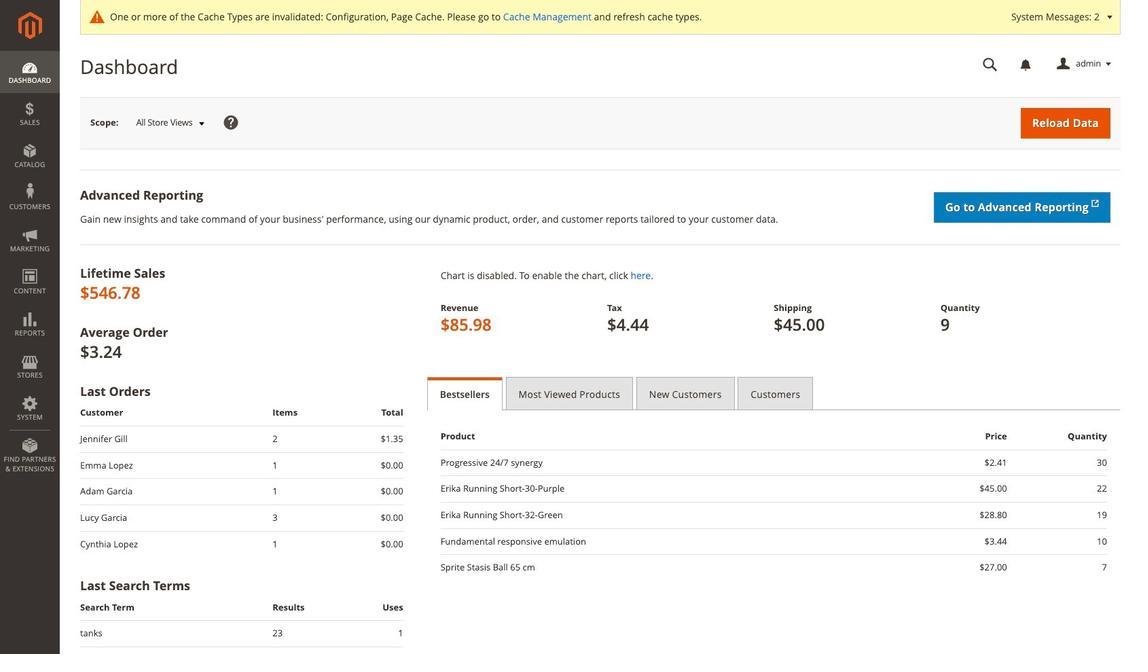 Task type: locate. For each thing, give the bounding box(es) containing it.
None text field
[[974, 52, 1008, 76]]

tab list
[[427, 377, 1122, 411]]

menu bar
[[0, 51, 60, 481]]



Task type: describe. For each thing, give the bounding box(es) containing it.
magento admin panel image
[[18, 12, 42, 39]]



